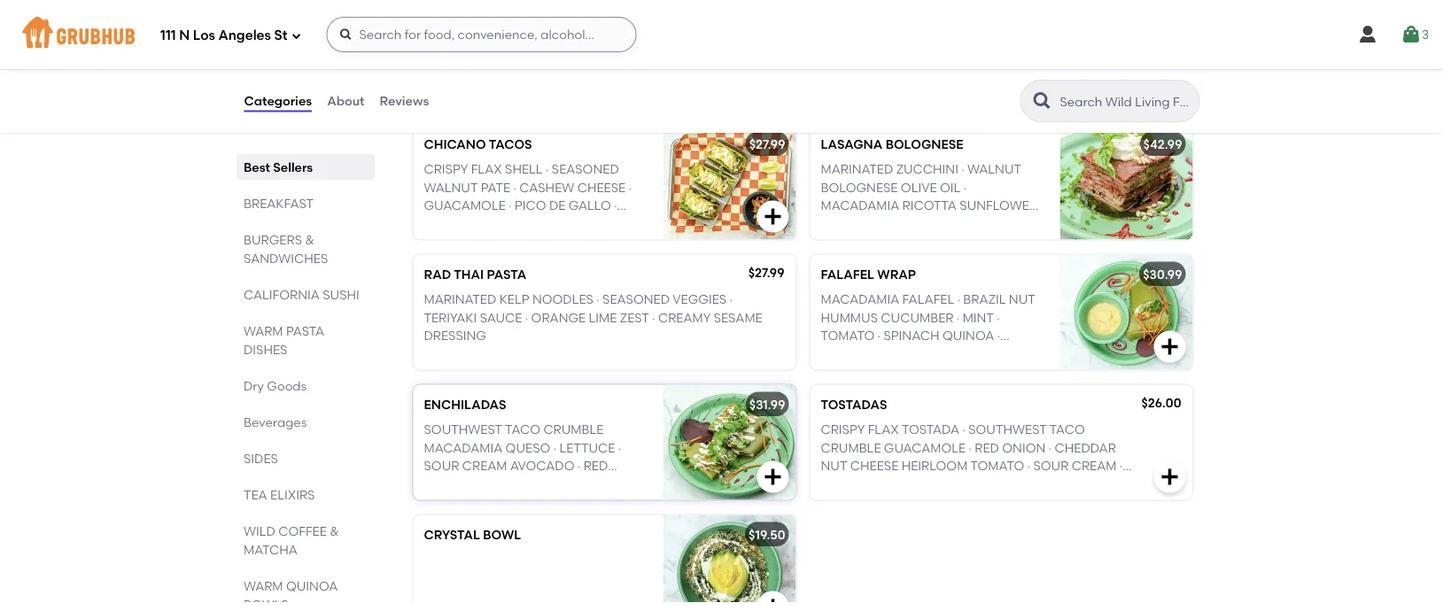 Task type: describe. For each thing, give the bounding box(es) containing it.
cashew inside crispy flax shell · seasoned walnut pate · cashew cheese · guacamole · pico de gallo · romaine lettuce · sour cream · oaxaca sauce
[[520, 180, 574, 195]]

earth
[[457, 6, 499, 21]]

sides tab
[[243, 449, 367, 468]]

marinated inside pepita chorizo · cashew cheese · marinated kale · avocado · walnut taco bits · kale chips · veggies · sour cream · pumpkinseed oil · oaxaca sauce
[[827, 49, 900, 64]]

svg image right st
[[339, 27, 353, 42]]

$26.00
[[1142, 395, 1182, 410]]

oaxaca inside pepita chorizo · cashew cheese · marinated kale · avocado · walnut taco bits · kale chips · veggies · sour cream · pumpkinseed oil · oaxaca sauce
[[941, 103, 996, 118]]

oil inside pepita chorizo · cashew cheese · marinated kale · avocado · walnut taco bits · kale chips · veggies · sour cream · pumpkinseed oil · oaxaca sauce
[[912, 103, 932, 118]]

dishes
[[243, 342, 287, 357]]

sauce inside southwest taco crumble macadamia queso · lettuce · sour cream avocado · red enchilada sauce side of quinoa
[[500, 476, 542, 491]]

elixirs
[[270, 487, 314, 502]]

crumble inside southwest taco crumble macadamia queso · lettuce · sour cream avocado · red enchilada sauce side of quinoa
[[544, 422, 604, 437]]

southwest taco crumble macadamia queso · lettuce · sour cream avocado · red enchilada sauce side of quinoa
[[424, 422, 621, 509]]

southwest inside crispy flax tostada · southwest taco crumble guacamole · red onion · cheddar nut cheese heirloom tomato · sour cream · oaxaca sauce
[[969, 422, 1047, 437]]

3
[[1422, 27, 1429, 42]]

pico
[[515, 198, 546, 213]]

taco inside southwest taco crumble macadamia queso · lettuce · sour cream avocado · red enchilada sauce side of quinoa
[[505, 422, 541, 437]]

lasagna
[[821, 137, 883, 152]]

california sushi
[[243, 287, 359, 302]]

111 n los angeles st
[[160, 28, 288, 44]]

cheese inside crispy flax tostada · southwest taco crumble guacamole · red onion · cheddar nut cheese heirloom tomato · sour cream · oaxaca sauce
[[850, 458, 899, 473]]

$19.50
[[749, 527, 786, 542]]

about
[[327, 93, 365, 108]]

sauce inside 'marinated kelp noodles · seasoned veggies · teriyaki sauce · orange lime zest · creamy sesame dressing'
[[480, 310, 522, 325]]

burgers
[[243, 232, 302, 247]]

olive
[[901, 180, 937, 195]]

pepita chorizo · cashew cheese · marinated kale · avocado · walnut taco bits · kale chips · veggies · sour cream · pumpkinseed oil · oaxaca sauce button
[[810, 0, 1193, 118]]

crystal
[[424, 527, 480, 542]]

crystal bowl
[[424, 527, 521, 542]]

lettuce inside crispy flax shell · seasoned walnut pate · cashew cheese · guacamole · pico de gallo · romaine lettuce · sour cream · oaxaca sauce
[[485, 216, 541, 231]]

queso
[[506, 440, 551, 455]]

tomato inside 'macadamia falafel · brazil nut hummus cucumber · mint · tomato · spinach quinoa · kalamata olives · garlic ginger dressing spinach wrap · tahini'
[[821, 328, 875, 343]]

enchiladas image
[[663, 385, 796, 500]]

bits
[[916, 67, 942, 82]]

matcha
[[243, 542, 297, 557]]

tea elixirs tab
[[243, 486, 367, 504]]

marinated zucchini · walnut bolognese olive oil · macadamia ricotta sunflower seed pesto
[[821, 162, 1038, 231]]

falafel wrap
[[821, 267, 916, 282]]

warm for warm pasta dishes
[[243, 323, 283, 338]]

svg image inside 3 button
[[1401, 24, 1422, 45]]

sauce inside crispy flax tostada · southwest taco crumble guacamole · red onion · cheddar nut cheese heirloom tomato · sour cream · oaxaca sauce
[[878, 476, 921, 491]]

breakfast tab
[[243, 194, 367, 213]]

0 vertical spatial bolognese
[[886, 137, 964, 152]]

sides
[[243, 451, 278, 466]]

categories
[[244, 93, 312, 108]]

marinated for marinated zucchini · walnut bolognese olive oil · macadamia ricotta sunflower seed pesto
[[821, 162, 893, 177]]

st
[[274, 28, 288, 44]]

pizza
[[502, 6, 539, 21]]

kelp
[[499, 292, 529, 307]]

cream inside pepita chorizo · cashew cheese · marinated kale · avocado · walnut taco bits · kale chips · veggies · sour cream · pumpkinseed oil · oaxaca sauce
[[922, 85, 967, 100]]

burgers & sandwiches
[[243, 232, 328, 266]]

n
[[179, 28, 190, 44]]

tea elixirs
[[243, 487, 314, 502]]

sauce inside pepita chorizo · cashew cheese · marinated kale · avocado · walnut taco bits · kale chips · veggies · sour cream · pumpkinseed oil · oaxaca sauce
[[999, 103, 1041, 118]]

warm quinoa bowls
[[243, 579, 337, 603]]

warm pasta dishes
[[243, 323, 324, 357]]

sellers
[[273, 159, 312, 175]]

crispy flax shell · seasoned walnut pate · cashew cheese · guacamole · pico de gallo · romaine lettuce · sour cream · oaxaca sauce
[[424, 162, 639, 249]]

oaxaca inside crispy flax shell · seasoned walnut pate · cashew cheese · guacamole · pico de gallo · romaine lettuce · sour cream · oaxaca sauce
[[424, 234, 478, 249]]

tea
[[243, 487, 267, 502]]

macadamia inside 'macadamia falafel · brazil nut hummus cucumber · mint · tomato · spinach quinoa · kalamata olives · garlic ginger dressing spinach wrap · tahini'
[[821, 292, 900, 307]]

burgers & sandwiches tab
[[243, 230, 367, 268]]

california
[[243, 287, 319, 302]]

flax for pate
[[471, 162, 502, 177]]

pasta inside warm pasta dishes
[[286, 323, 324, 338]]

ginger
[[994, 346, 1042, 361]]

lasagna bolognese image
[[1060, 125, 1193, 240]]

onion
[[1002, 440, 1046, 455]]

dressing inside 'marinated kelp noodles · seasoned veggies · teriyaki sauce · orange lime zest · creamy sesame dressing'
[[424, 328, 486, 343]]

taco inside pepita chorizo · cashew cheese · marinated kale · avocado · walnut taco bits · kale chips · veggies · sour cream · pumpkinseed oil · oaxaca sauce
[[878, 67, 913, 82]]

romaine
[[424, 216, 482, 231]]

taco inside crispy flax tostada · southwest taco crumble guacamole · red onion · cheddar nut cheese heirloom tomato · sour cream · oaxaca sauce
[[1050, 422, 1085, 437]]

side
[[545, 476, 572, 491]]

seasoned for de
[[552, 162, 619, 177]]

main navigation navigation
[[0, 0, 1443, 69]]

about button
[[326, 69, 366, 133]]

enchiladas
[[424, 397, 506, 412]]

california sushi tab
[[243, 285, 367, 304]]

avocado inside southwest taco crumble macadamia queso · lettuce · sour cream avocado · red enchilada sauce side of quinoa
[[510, 458, 575, 473]]

wrap inside 'macadamia falafel · brazil nut hummus cucumber · mint · tomato · spinach quinoa · kalamata olives · garlic ginger dressing spinach wrap · tahini'
[[945, 364, 983, 379]]

tomato inside crispy flax tostada · southwest taco crumble guacamole · red onion · cheddar nut cheese heirloom tomato · sour cream · oaxaca sauce
[[971, 458, 1025, 473]]

chicano
[[424, 137, 486, 152]]

macadamia inside southwest taco crumble macadamia queso · lettuce · sour cream avocado · red enchilada sauce side of quinoa
[[424, 440, 503, 455]]

goods
[[267, 378, 306, 393]]

warm for warm quinoa bowls
[[243, 579, 283, 594]]

pesto
[[855, 216, 895, 231]]

0 vertical spatial falafel
[[821, 267, 875, 282]]

sour inside crispy flax tostada · southwest taco crumble guacamole · red onion · cheddar nut cheese heirloom tomato · sour cream · oaxaca sauce
[[1034, 458, 1069, 473]]

pate
[[481, 180, 510, 195]]

breakfast
[[243, 196, 313, 211]]

svg image down $26.00 on the bottom of page
[[1159, 467, 1181, 488]]

warm quinoa bowls tab
[[243, 577, 367, 603]]

1 horizontal spatial pasta
[[487, 267, 527, 282]]

garlic
[[944, 346, 991, 361]]

creamy
[[658, 310, 711, 325]]

marinated for marinated kelp noodles · seasoned veggies · teriyaki sauce · orange lime zest · creamy sesame dressing
[[424, 292, 496, 307]]

de
[[549, 198, 566, 213]]

macadamia inside marinated zucchini · walnut bolognese olive oil · macadamia ricotta sunflower seed pesto
[[821, 198, 900, 213]]

zucchini
[[896, 162, 959, 177]]

& inside burgers & sandwiches
[[305, 232, 314, 247]]

marinated kelp noodles · seasoned veggies · teriyaki sauce · orange lime zest · creamy sesame dressing
[[424, 292, 763, 343]]

svg image for flat earth pizza
[[762, 76, 784, 97]]

wild
[[243, 524, 275, 539]]

bowl
[[483, 527, 521, 542]]

sour inside crispy flax shell · seasoned walnut pate · cashew cheese · guacamole · pico de gallo · romaine lettuce · sour cream · oaxaca sauce
[[550, 216, 585, 231]]

olives
[[891, 346, 934, 361]]

cheese inside pepita chorizo · cashew cheese · marinated kale · avocado · walnut taco bits · kale chips · veggies · sour cream · pumpkinseed oil · oaxaca sauce
[[991, 31, 1040, 47]]

3 button
[[1401, 19, 1429, 51]]

lasagna bolognese
[[821, 137, 964, 152]]

& inside wild coffee & matcha
[[329, 524, 339, 539]]

chicano tacos
[[424, 137, 532, 152]]

walnut inside pepita chorizo · cashew cheese · marinated kale · avocado · walnut taco bits · kale chips · veggies · sour cream · pumpkinseed oil · oaxaca sauce
[[821, 67, 875, 82]]

guacamole inside crispy flax shell · seasoned walnut pate · cashew cheese · guacamole · pico de gallo · romaine lettuce · sour cream · oaxaca sauce
[[424, 198, 506, 213]]

macadamia falafel · brazil nut hummus cucumber · mint · tomato · spinach quinoa · kalamata olives · garlic ginger dressing spinach wrap · tahini
[[821, 292, 1042, 379]]

beverages tab
[[243, 413, 367, 432]]

quinoa inside 'macadamia falafel · brazil nut hummus cucumber · mint · tomato · spinach quinoa · kalamata olives · garlic ginger dressing spinach wrap · tahini'
[[943, 328, 994, 343]]

teriyaki
[[424, 310, 477, 325]]

sushi
[[322, 287, 359, 302]]

lettuce eat tacos image
[[1060, 0, 1193, 110]]

oil inside marinated zucchini · walnut bolognese olive oil · macadamia ricotta sunflower seed pesto
[[940, 180, 961, 195]]

dressing inside 'macadamia falafel · brazil nut hummus cucumber · mint · tomato · spinach quinoa · kalamata olives · garlic ginger dressing spinach wrap · tahini'
[[821, 364, 883, 379]]

cream inside crispy flax tostada · southwest taco crumble guacamole · red onion · cheddar nut cheese heirloom tomato · sour cream · oaxaca sauce
[[1072, 458, 1117, 473]]

bowls
[[243, 597, 288, 603]]

sesame
[[714, 310, 763, 325]]

red inside southwest taco crumble macadamia queso · lettuce · sour cream avocado · red enchilada sauce side of quinoa
[[584, 458, 608, 473]]

shell
[[505, 162, 543, 177]]

cream inside southwest taco crumble macadamia queso · lettuce · sour cream avocado · red enchilada sauce side of quinoa
[[462, 458, 507, 473]]

pepita
[[821, 31, 863, 47]]

$31.99
[[749, 397, 786, 412]]

pepita chorizo · cashew cheese · marinated kale · avocado · walnut taco bits · kale chips · veggies · sour cream · pumpkinseed oil · oaxaca sauce
[[821, 31, 1041, 118]]

cream inside crispy flax shell · seasoned walnut pate · cashew cheese · guacamole · pico de gallo · romaine lettuce · sour cream · oaxaca sauce
[[588, 216, 633, 231]]

svg image left 3 button
[[1357, 24, 1379, 45]]



Task type: vqa. For each thing, say whether or not it's contained in the screenshot.
The California Sushi
yes



Task type: locate. For each thing, give the bounding box(es) containing it.
lettuce down pico
[[485, 216, 541, 231]]

1 horizontal spatial avocado
[[943, 49, 1007, 64]]

2 horizontal spatial walnut
[[968, 162, 1022, 177]]

wrap down "garlic"
[[945, 364, 983, 379]]

nut inside 'macadamia falafel · brazil nut hummus cucumber · mint · tomato · spinach quinoa · kalamata olives · garlic ginger dressing spinach wrap · tahini'
[[1009, 292, 1036, 307]]

tostadas
[[821, 397, 887, 412]]

svg image for falafel wrap
[[1159, 336, 1181, 358]]

sauce
[[999, 103, 1041, 118], [481, 234, 524, 249], [480, 310, 522, 325], [500, 476, 542, 491], [878, 476, 921, 491]]

guacamole up romaine
[[424, 198, 506, 213]]

seed
[[821, 216, 852, 231]]

chips
[[985, 67, 1023, 82]]

southwest up the onion
[[969, 422, 1047, 437]]

0 vertical spatial macadamia
[[821, 198, 900, 213]]

marinated inside 'marinated kelp noodles · seasoned veggies · teriyaki sauce · orange lime zest · creamy sesame dressing'
[[424, 292, 496, 307]]

tomato down hummus
[[821, 328, 875, 343]]

0 vertical spatial nut
[[1009, 292, 1036, 307]]

reviews
[[380, 93, 429, 108]]

categories button
[[243, 69, 313, 133]]

1 vertical spatial &
[[329, 524, 339, 539]]

0 vertical spatial cheese
[[991, 31, 1040, 47]]

dry
[[243, 378, 264, 393]]

2 vertical spatial cheese
[[850, 458, 899, 473]]

flax up pate
[[471, 162, 502, 177]]

0 horizontal spatial veggies
[[673, 292, 727, 307]]

0 horizontal spatial walnut
[[424, 180, 478, 195]]

enchilada
[[424, 476, 497, 491]]

guacamole down "tostada"
[[884, 440, 966, 455]]

0 horizontal spatial red
[[584, 458, 608, 473]]

2 vertical spatial quinoa
[[286, 579, 337, 594]]

Search Wild Living Foods search field
[[1058, 93, 1194, 110]]

1 vertical spatial flax
[[868, 422, 899, 437]]

1 vertical spatial $27.99
[[748, 265, 785, 280]]

cheese inside crispy flax shell · seasoned walnut pate · cashew cheese · guacamole · pico de gallo · romaine lettuce · sour cream · oaxaca sauce
[[577, 180, 626, 195]]

marinated up teriyaki
[[424, 292, 496, 307]]

1 horizontal spatial oil
[[940, 180, 961, 195]]

tostada
[[902, 422, 960, 437]]

tomato down the onion
[[971, 458, 1025, 473]]

0 horizontal spatial kale
[[902, 49, 934, 64]]

svg image up $42.99 on the right of page
[[1159, 76, 1181, 97]]

2 warm from the top
[[243, 579, 283, 594]]

1 horizontal spatial guacamole
[[884, 440, 966, 455]]

orange
[[531, 310, 586, 325]]

1 horizontal spatial southwest
[[969, 422, 1047, 437]]

1 vertical spatial crumble
[[821, 440, 881, 455]]

sour inside pepita chorizo · cashew cheese · marinated kale · avocado · walnut taco bits · kale chips · veggies · sour cream · pumpkinseed oil · oaxaca sauce
[[884, 85, 919, 100]]

warm inside warm quinoa bowls
[[243, 579, 283, 594]]

0 vertical spatial pasta
[[487, 267, 527, 282]]

0 vertical spatial marinated
[[827, 49, 900, 64]]

cheese up 'gallo'
[[577, 180, 626, 195]]

0 horizontal spatial nut
[[821, 458, 847, 473]]

macadamia
[[821, 198, 900, 213], [821, 292, 900, 307], [424, 440, 503, 455]]

warm pasta dishes tab
[[243, 322, 367, 359]]

veggies
[[821, 85, 875, 100], [673, 292, 727, 307]]

1 horizontal spatial quinoa
[[424, 494, 476, 509]]

crispy inside crispy flax tostada · southwest taco crumble guacamole · red onion · cheddar nut cheese heirloom tomato · sour cream · oaxaca sauce
[[821, 422, 865, 437]]

walnut inside marinated zucchini · walnut bolognese olive oil · macadamia ricotta sunflower seed pesto
[[968, 162, 1022, 177]]

1 vertical spatial seasoned
[[603, 292, 670, 307]]

guacamole inside crispy flax tostada · southwest taco crumble guacamole · red onion · cheddar nut cheese heirloom tomato · sour cream · oaxaca sauce
[[884, 440, 966, 455]]

reviews button
[[379, 69, 430, 133]]

crumble
[[544, 422, 604, 437], [821, 440, 881, 455]]

kale left chips at the right top of page
[[951, 67, 982, 82]]

crispy
[[424, 162, 468, 177], [821, 422, 865, 437]]

cream down bits on the right top
[[922, 85, 967, 100]]

dry goods tab
[[243, 377, 367, 395]]

sauce down chips at the right top of page
[[999, 103, 1041, 118]]

oaxaca inside crispy flax tostada · southwest taco crumble guacamole · red onion · cheddar nut cheese heirloom tomato · sour cream · oaxaca sauce
[[821, 476, 875, 491]]

veggies inside 'marinated kelp noodles · seasoned veggies · teriyaki sauce · orange lime zest · creamy sesame dressing'
[[673, 292, 727, 307]]

crispy for crispy flax shell · seasoned walnut pate · cashew cheese · guacamole · pico de gallo · romaine lettuce · sour cream · oaxaca sauce
[[424, 162, 468, 177]]

spinach
[[884, 328, 940, 343], [886, 364, 942, 379]]

flat earth pizza button
[[413, 0, 796, 110]]

taco
[[878, 67, 913, 82], [505, 422, 541, 437], [1050, 422, 1085, 437]]

1 vertical spatial avocado
[[510, 458, 575, 473]]

southwest inside southwest taco crumble macadamia queso · lettuce · sour cream avocado · red enchilada sauce side of quinoa
[[424, 422, 502, 437]]

macadamia up enchilada
[[424, 440, 503, 455]]

svg image for enchiladas
[[762, 467, 784, 488]]

$27.99 left lasagna
[[749, 137, 786, 152]]

0 vertical spatial &
[[305, 232, 314, 247]]

sour inside southwest taco crumble macadamia queso · lettuce · sour cream avocado · red enchilada sauce side of quinoa
[[424, 458, 459, 473]]

avocado up chips at the right top of page
[[943, 49, 1007, 64]]

seasoned up 'gallo'
[[552, 162, 619, 177]]

falafel up hummus
[[821, 267, 875, 282]]

southwest down enchiladas
[[424, 422, 502, 437]]

1 vertical spatial tomato
[[971, 458, 1025, 473]]

1 vertical spatial macadamia
[[821, 292, 900, 307]]

brazil
[[964, 292, 1006, 307]]

flat
[[424, 6, 454, 21]]

pumpkinseed
[[821, 103, 909, 118]]

$42.99
[[1144, 137, 1182, 152]]

cucumber
[[881, 310, 954, 325]]

& up "sandwiches" on the left of the page
[[305, 232, 314, 247]]

rad thai pasta
[[424, 267, 527, 282]]

1 vertical spatial cheese
[[577, 180, 626, 195]]

2 horizontal spatial oaxaca
[[941, 103, 996, 118]]

best sellers
[[243, 159, 312, 175]]

cream up enchilada
[[462, 458, 507, 473]]

oaxaca down tostadas
[[821, 476, 875, 491]]

0 horizontal spatial crispy
[[424, 162, 468, 177]]

flax inside crispy flax shell · seasoned walnut pate · cashew cheese · guacamole · pico de gallo · romaine lettuce · sour cream · oaxaca sauce
[[471, 162, 502, 177]]

oil up ricotta
[[940, 180, 961, 195]]

seasoned
[[552, 162, 619, 177], [603, 292, 670, 307]]

seasoned inside crispy flax shell · seasoned walnut pate · cashew cheese · guacamole · pico de gallo · romaine lettuce · sour cream · oaxaca sauce
[[552, 162, 619, 177]]

pasta down california sushi tab
[[286, 323, 324, 338]]

thai
[[454, 267, 484, 282]]

0 horizontal spatial oil
[[912, 103, 932, 118]]

0 horizontal spatial falafel
[[821, 267, 875, 282]]

crystal bowl image
[[663, 515, 796, 603]]

svg image
[[1357, 24, 1379, 45], [339, 27, 353, 42], [1159, 76, 1181, 97], [762, 206, 784, 227], [1159, 467, 1181, 488], [762, 597, 784, 603]]

bolognese up pesto
[[821, 180, 898, 195]]

1 vertical spatial nut
[[821, 458, 847, 473]]

0 vertical spatial oil
[[912, 103, 932, 118]]

bolognese up 'zucchini'
[[886, 137, 964, 152]]

·
[[927, 31, 930, 47], [821, 49, 824, 64], [937, 49, 940, 64], [1010, 49, 1013, 64], [945, 67, 948, 82], [1026, 67, 1029, 82], [878, 85, 881, 100], [970, 85, 973, 100], [935, 103, 938, 118], [546, 162, 549, 177], [962, 162, 965, 177], [513, 180, 517, 195], [629, 180, 632, 195], [964, 180, 967, 195], [509, 198, 512, 213], [614, 198, 617, 213], [544, 216, 547, 231], [636, 216, 639, 231], [597, 292, 600, 307], [730, 292, 733, 307], [957, 292, 961, 307], [525, 310, 528, 325], [652, 310, 655, 325], [957, 310, 960, 325], [997, 310, 1000, 325], [878, 328, 881, 343], [997, 328, 1001, 343], [937, 346, 941, 361], [986, 364, 989, 379], [963, 422, 966, 437], [554, 440, 557, 455], [618, 440, 621, 455], [969, 440, 972, 455], [1049, 440, 1052, 455], [578, 458, 581, 473], [1028, 458, 1031, 473], [1120, 458, 1123, 473]]

1 horizontal spatial flax
[[868, 422, 899, 437]]

svg image down $19.50
[[762, 597, 784, 603]]

guacamole
[[424, 198, 506, 213], [884, 440, 966, 455]]

cheese up chips at the right top of page
[[991, 31, 1040, 47]]

0 horizontal spatial avocado
[[510, 458, 575, 473]]

taco up queso
[[505, 422, 541, 437]]

warm up dishes
[[243, 323, 283, 338]]

nut inside crispy flax tostada · southwest taco crumble guacamole · red onion · cheddar nut cheese heirloom tomato · sour cream · oaxaca sauce
[[821, 458, 847, 473]]

taco up cheddar
[[1050, 422, 1085, 437]]

cashew up de
[[520, 180, 574, 195]]

tahini
[[991, 364, 1032, 379]]

chicano tacos image
[[663, 125, 796, 240]]

spinach down olives on the right of page
[[886, 364, 942, 379]]

0 horizontal spatial taco
[[505, 422, 541, 437]]

flax for crumble
[[868, 422, 899, 437]]

red inside crispy flax tostada · southwest taco crumble guacamole · red onion · cheddar nut cheese heirloom tomato · sour cream · oaxaca sauce
[[975, 440, 999, 455]]

southwest
[[424, 422, 502, 437], [969, 422, 1047, 437]]

1 vertical spatial red
[[584, 458, 608, 473]]

red left the onion
[[975, 440, 999, 455]]

1 horizontal spatial taco
[[878, 67, 913, 82]]

1 southwest from the left
[[424, 422, 502, 437]]

0 horizontal spatial oaxaca
[[424, 234, 478, 249]]

spinach up olives on the right of page
[[884, 328, 940, 343]]

kalamata
[[821, 346, 888, 361]]

falafel up cucumber
[[903, 292, 954, 307]]

wild coffee & matcha tab
[[243, 522, 367, 559]]

seasoned for creamy
[[603, 292, 670, 307]]

avocado down queso
[[510, 458, 575, 473]]

1 vertical spatial walnut
[[968, 162, 1022, 177]]

1 vertical spatial quinoa
[[424, 494, 476, 509]]

avocado inside pepita chorizo · cashew cheese · marinated kale · avocado · walnut taco bits · kale chips · veggies · sour cream · pumpkinseed oil · oaxaca sauce
[[943, 49, 1007, 64]]

0 horizontal spatial lettuce
[[485, 216, 541, 231]]

1 vertical spatial falafel
[[903, 292, 954, 307]]

bolognese inside marinated zucchini · walnut bolognese olive oil · macadamia ricotta sunflower seed pesto
[[821, 180, 898, 195]]

1 horizontal spatial cashew
[[933, 31, 988, 47]]

wrap
[[878, 267, 916, 282], [945, 364, 983, 379]]

cream down cheddar
[[1072, 458, 1117, 473]]

1 vertical spatial warm
[[243, 579, 283, 594]]

sour down bits on the right top
[[884, 85, 919, 100]]

1 vertical spatial pasta
[[286, 323, 324, 338]]

sour
[[884, 85, 919, 100], [550, 216, 585, 231], [424, 458, 459, 473], [1034, 458, 1069, 473]]

quinoa down enchilada
[[424, 494, 476, 509]]

0 vertical spatial walnut
[[821, 67, 875, 82]]

0 vertical spatial red
[[975, 440, 999, 455]]

0 horizontal spatial cheese
[[577, 180, 626, 195]]

lime
[[589, 310, 617, 325]]

oaxaca
[[941, 103, 996, 118], [424, 234, 478, 249], [821, 476, 875, 491]]

1 vertical spatial veggies
[[673, 292, 727, 307]]

sauce down the kelp
[[480, 310, 522, 325]]

flat earth pizza image
[[663, 0, 796, 110]]

zest
[[620, 310, 649, 325]]

dry goods
[[243, 378, 306, 393]]

nut right brazil
[[1009, 292, 1036, 307]]

quinoa up "garlic"
[[943, 328, 994, 343]]

111
[[160, 28, 176, 44]]

macadamia up hummus
[[821, 292, 900, 307]]

1 horizontal spatial falafel
[[903, 292, 954, 307]]

mint
[[963, 310, 994, 325]]

veggies up pumpkinseed
[[821, 85, 875, 100]]

cheese left heirloom
[[850, 458, 899, 473]]

search icon image
[[1032, 90, 1053, 112]]

beverages
[[243, 415, 306, 430]]

0 horizontal spatial crumble
[[544, 422, 604, 437]]

1 horizontal spatial crumble
[[821, 440, 881, 455]]

$30.99
[[1143, 267, 1182, 282]]

seasoned inside 'marinated kelp noodles · seasoned veggies · teriyaki sauce · orange lime zest · creamy sesame dressing'
[[603, 292, 670, 307]]

1 horizontal spatial &
[[329, 524, 339, 539]]

0 horizontal spatial pasta
[[286, 323, 324, 338]]

0 horizontal spatial &
[[305, 232, 314, 247]]

1 horizontal spatial oaxaca
[[821, 476, 875, 491]]

cheddar
[[1055, 440, 1116, 455]]

walnut up sunflower at right
[[968, 162, 1022, 177]]

2 horizontal spatial quinoa
[[943, 328, 994, 343]]

flax down tostadas
[[868, 422, 899, 437]]

sauce down queso
[[500, 476, 542, 491]]

sour down de
[[550, 216, 585, 231]]

dressing
[[424, 328, 486, 343], [821, 364, 883, 379]]

kale up bits on the right top
[[902, 49, 934, 64]]

1 horizontal spatial red
[[975, 440, 999, 455]]

0 vertical spatial kale
[[902, 49, 934, 64]]

1 vertical spatial oil
[[940, 180, 961, 195]]

0 vertical spatial spinach
[[884, 328, 940, 343]]

walnut inside crispy flax shell · seasoned walnut pate · cashew cheese · guacamole · pico de gallo · romaine lettuce · sour cream · oaxaca sauce
[[424, 180, 478, 195]]

$27.99 up sesame
[[748, 265, 785, 280]]

crumble up queso
[[544, 422, 604, 437]]

cashew inside pepita chorizo · cashew cheese · marinated kale · avocado · walnut taco bits · kale chips · veggies · sour cream · pumpkinseed oil · oaxaca sauce
[[933, 31, 988, 47]]

1 horizontal spatial crispy
[[821, 422, 865, 437]]

seasoned up "zest"
[[603, 292, 670, 307]]

0 vertical spatial flax
[[471, 162, 502, 177]]

2 vertical spatial marinated
[[424, 292, 496, 307]]

nut
[[1009, 292, 1036, 307], [821, 458, 847, 473]]

1 vertical spatial crispy
[[821, 422, 865, 437]]

dressing down kalamata on the right of the page
[[821, 364, 883, 379]]

0 vertical spatial oaxaca
[[941, 103, 996, 118]]

sauce up rad thai pasta
[[481, 234, 524, 249]]

crumble down tostadas
[[821, 440, 881, 455]]

sour down the onion
[[1034, 458, 1069, 473]]

veggies up the creamy
[[673, 292, 727, 307]]

lettuce
[[485, 216, 541, 231], [560, 440, 615, 455]]

0 vertical spatial guacamole
[[424, 198, 506, 213]]

1 vertical spatial dressing
[[821, 364, 883, 379]]

oaxaca down chips at the right top of page
[[941, 103, 996, 118]]

chorizo
[[865, 31, 924, 47]]

tomato
[[821, 328, 875, 343], [971, 458, 1025, 473]]

svg image
[[1401, 24, 1422, 45], [291, 31, 302, 41], [762, 76, 784, 97], [1159, 336, 1181, 358], [762, 467, 784, 488]]

crispy inside crispy flax shell · seasoned walnut pate · cashew cheese · guacamole · pico de gallo · romaine lettuce · sour cream · oaxaca sauce
[[424, 162, 468, 177]]

1 warm from the top
[[243, 323, 283, 338]]

0 horizontal spatial wrap
[[878, 267, 916, 282]]

walnut up romaine
[[424, 180, 478, 195]]

crumble inside crispy flax tostada · southwest taco crumble guacamole · red onion · cheddar nut cheese heirloom tomato · sour cream · oaxaca sauce
[[821, 440, 881, 455]]

dressing down teriyaki
[[424, 328, 486, 343]]

1 vertical spatial spinach
[[886, 364, 942, 379]]

0 horizontal spatial tomato
[[821, 328, 875, 343]]

1 horizontal spatial tomato
[[971, 458, 1025, 473]]

1 horizontal spatial kale
[[951, 67, 982, 82]]

2 horizontal spatial cheese
[[991, 31, 1040, 47]]

taco left bits on the right top
[[878, 67, 913, 82]]

0 vertical spatial crispy
[[424, 162, 468, 177]]

lettuce up of
[[560, 440, 615, 455]]

lettuce inside southwest taco crumble macadamia queso · lettuce · sour cream avocado · red enchilada sauce side of quinoa
[[560, 440, 615, 455]]

2 vertical spatial walnut
[[424, 180, 478, 195]]

0 vertical spatial avocado
[[943, 49, 1007, 64]]

oaxaca down romaine
[[424, 234, 478, 249]]

cream
[[922, 85, 967, 100], [588, 216, 633, 231], [462, 458, 507, 473], [1072, 458, 1117, 473]]

bolognese
[[886, 137, 964, 152], [821, 180, 898, 195]]

oil down bits on the right top
[[912, 103, 932, 118]]

0 vertical spatial dressing
[[424, 328, 486, 343]]

heirloom
[[902, 458, 968, 473]]

macadamia up pesto
[[821, 198, 900, 213]]

2 vertical spatial oaxaca
[[821, 476, 875, 491]]

rad
[[424, 267, 451, 282]]

sauce down heirloom
[[878, 476, 921, 491]]

warm inside warm pasta dishes
[[243, 323, 283, 338]]

sauce inside crispy flax shell · seasoned walnut pate · cashew cheese · guacamole · pico de gallo · romaine lettuce · sour cream · oaxaca sauce
[[481, 234, 524, 249]]

0 vertical spatial cashew
[[933, 31, 988, 47]]

nut down tostadas
[[821, 458, 847, 473]]

falafel wrap image
[[1060, 255, 1193, 370]]

sunflower
[[960, 198, 1038, 213]]

1 horizontal spatial wrap
[[945, 364, 983, 379]]

marinated
[[827, 49, 900, 64], [821, 162, 893, 177], [424, 292, 496, 307]]

2 vertical spatial macadamia
[[424, 440, 503, 455]]

walnut down pepita
[[821, 67, 875, 82]]

marinated down lasagna
[[821, 162, 893, 177]]

0 vertical spatial tomato
[[821, 328, 875, 343]]

falafel inside 'macadamia falafel · brazil nut hummus cucumber · mint · tomato · spinach quinoa · kalamata olives · garlic ginger dressing spinach wrap · tahini'
[[903, 292, 954, 307]]

sandwiches
[[243, 251, 328, 266]]

crispy for crispy flax tostada · southwest taco crumble guacamole · red onion · cheddar nut cheese heirloom tomato · sour cream · oaxaca sauce
[[821, 422, 865, 437]]

marinated inside marinated zucchini · walnut bolognese olive oil · macadamia ricotta sunflower seed pesto
[[821, 162, 893, 177]]

sour up enchilada
[[424, 458, 459, 473]]

best
[[243, 159, 270, 175]]

of
[[575, 476, 593, 491]]

0 vertical spatial $27.99
[[749, 137, 786, 152]]

flax
[[471, 162, 502, 177], [868, 422, 899, 437]]

1 vertical spatial bolognese
[[821, 180, 898, 195]]

0 horizontal spatial quinoa
[[286, 579, 337, 594]]

wild coffee & matcha
[[243, 524, 339, 557]]

quinoa inside southwest taco crumble macadamia queso · lettuce · sour cream avocado · red enchilada sauce side of quinoa
[[424, 494, 476, 509]]

flax inside crispy flax tostada · southwest taco crumble guacamole · red onion · cheddar nut cheese heirloom tomato · sour cream · oaxaca sauce
[[868, 422, 899, 437]]

& right coffee
[[329, 524, 339, 539]]

pasta up the kelp
[[487, 267, 527, 282]]

2 horizontal spatial taco
[[1050, 422, 1085, 437]]

0 vertical spatial seasoned
[[552, 162, 619, 177]]

1 vertical spatial lettuce
[[560, 440, 615, 455]]

tacos
[[489, 137, 532, 152]]

0 horizontal spatial guacamole
[[424, 198, 506, 213]]

quinoa down wild coffee & matcha tab
[[286, 579, 337, 594]]

best sellers tab
[[243, 158, 367, 176]]

hummus
[[821, 310, 878, 325]]

marinated down pepita
[[827, 49, 900, 64]]

cheese
[[991, 31, 1040, 47], [577, 180, 626, 195], [850, 458, 899, 473]]

walnut
[[821, 67, 875, 82], [968, 162, 1022, 177], [424, 180, 478, 195]]

red up of
[[584, 458, 608, 473]]

crispy flax tostada · southwest taco crumble guacamole · red onion · cheddar nut cheese heirloom tomato · sour cream · oaxaca sauce
[[821, 422, 1123, 491]]

quinoa inside warm quinoa bowls
[[286, 579, 337, 594]]

Search for food, convenience, alcohol... search field
[[327, 17, 637, 52]]

1 horizontal spatial cheese
[[850, 458, 899, 473]]

ricotta
[[903, 198, 957, 213]]

1 vertical spatial cashew
[[520, 180, 574, 195]]

cashew up bits on the right top
[[933, 31, 988, 47]]

1 vertical spatial marinated
[[821, 162, 893, 177]]

cream down 'gallo'
[[588, 216, 633, 231]]

wrap up cucumber
[[878, 267, 916, 282]]

1 vertical spatial guacamole
[[884, 440, 966, 455]]

2 southwest from the left
[[969, 422, 1047, 437]]

0 vertical spatial crumble
[[544, 422, 604, 437]]

veggies inside pepita chorizo · cashew cheese · marinated kale · avocado · walnut taco bits · kale chips · veggies · sour cream · pumpkinseed oil · oaxaca sauce
[[821, 85, 875, 100]]

crispy down chicano
[[424, 162, 468, 177]]

warm up bowls
[[243, 579, 283, 594]]

pasta
[[487, 267, 527, 282], [286, 323, 324, 338]]

crispy down tostadas
[[821, 422, 865, 437]]

svg image left seed
[[762, 206, 784, 227]]



